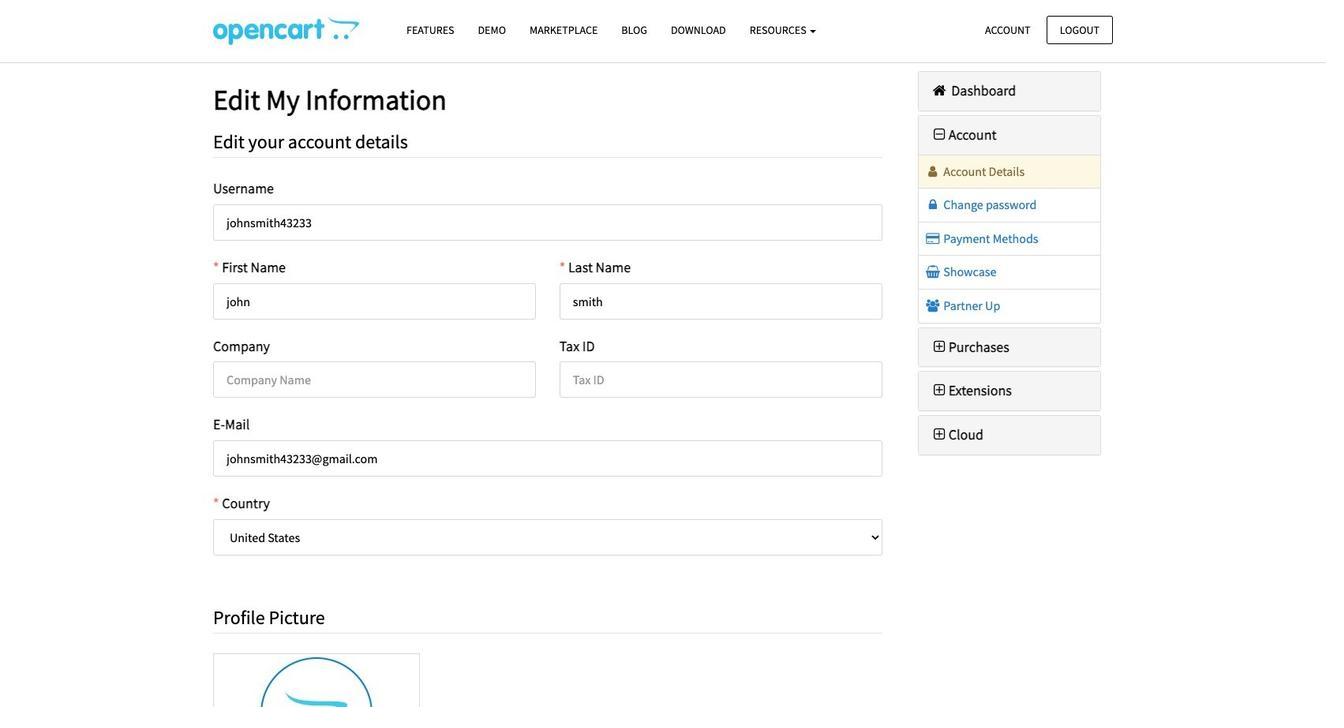 Task type: locate. For each thing, give the bounding box(es) containing it.
E-Mail text field
[[213, 441, 882, 477]]

account edit image
[[213, 17, 359, 45]]

2 plus square o image from the top
[[930, 384, 949, 398]]

Last Name text field
[[560, 283, 882, 319]]

lock image
[[925, 198, 941, 211]]

credit card image
[[925, 232, 941, 245]]

2 vertical spatial plus square o image
[[930, 428, 949, 442]]

plus square o image
[[930, 340, 949, 354], [930, 384, 949, 398], [930, 428, 949, 442]]

1 vertical spatial plus square o image
[[930, 384, 949, 398]]

0 vertical spatial plus square o image
[[930, 340, 949, 354]]



Task type: vqa. For each thing, say whether or not it's contained in the screenshot.
the rightmost languages
no



Task type: describe. For each thing, give the bounding box(es) containing it.
shopping basket image
[[925, 266, 941, 278]]

users image
[[925, 299, 941, 312]]

home image
[[930, 84, 949, 98]]

3 plus square o image from the top
[[930, 428, 949, 442]]

user image
[[925, 165, 941, 177]]

Tax ID text field
[[560, 362, 882, 398]]

minus square o image
[[930, 128, 949, 142]]

First Name text field
[[213, 283, 536, 319]]

1 plus square o image from the top
[[930, 340, 949, 354]]

Username text field
[[213, 204, 882, 241]]

Company Name text field
[[213, 362, 536, 398]]



